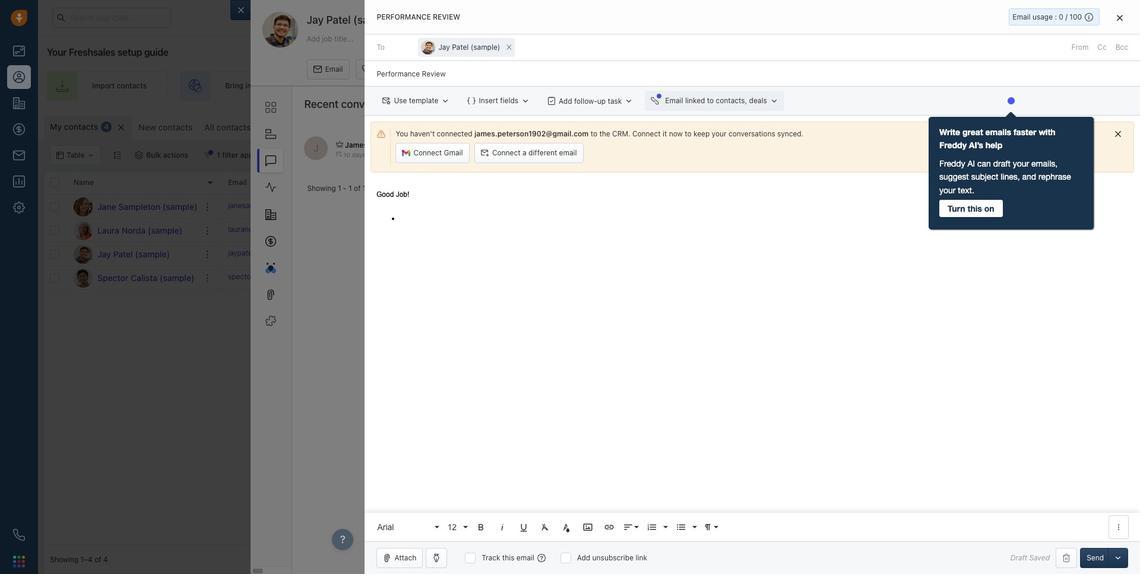 Task type: locate. For each thing, give the bounding box(es) containing it.
1 filter applied button
[[196, 146, 273, 166]]

0 vertical spatial import
[[92, 82, 115, 91]]

expedite
[[988, 151, 1017, 160]]

create sales sequence link
[[632, 71, 776, 101]]

janesampleton@gmail.com
[[228, 201, 318, 210]]

all contacts
[[204, 122, 251, 132]]

contacts right the all
[[217, 122, 251, 132]]

connect
[[633, 130, 661, 138], [414, 149, 442, 157], [492, 149, 521, 157]]

sales up plan.
[[768, 141, 785, 149]]

0 horizontal spatial the
[[600, 130, 610, 138]]

showing for showing 1 - 1 of 1
[[307, 184, 336, 193]]

james right regards, on the top of the page
[[1105, 151, 1127, 160]]

0 horizontal spatial conversations
[[341, 98, 410, 110]]

email usage : 0 / 100
[[1013, 12, 1082, 21]]

(sample) right calista at the left top
[[160, 273, 194, 283]]

0 horizontal spatial help
[[702, 141, 716, 149]]

jaypatelsample@gmail.com link
[[228, 248, 319, 261]]

email right different
[[559, 149, 577, 157]]

spector calista (sample) link
[[97, 272, 194, 284]]

close image
[[1117, 14, 1123, 21]]

0 vertical spatial james
[[345, 141, 368, 150]]

1 horizontal spatial james
[[1105, 151, 1127, 160]]

1 vertical spatial jay patel (sample)
[[97, 249, 170, 259]]

1 vertical spatial help
[[971, 151, 986, 160]]

showing left -
[[307, 184, 336, 193]]

1 horizontal spatial showing
[[307, 184, 336, 193]]

1 vertical spatial crm
[[731, 151, 747, 160]]

a inside want to see how crm gold can help you meet your sales goals? hello jay, thanks for your interest in the crm gold plan. let me know if you would like a demo of the product to help expedite your evaluation. regards, james
[[886, 151, 890, 160]]

(sample) inside "link"
[[163, 202, 197, 212]]

the down "want to see how crm gold can help you meet your sales goals?" button
[[719, 151, 729, 160]]

see
[[1023, 17, 1036, 26]]

james up days
[[345, 141, 368, 150]]

12 inside 12 more... button
[[276, 123, 284, 132]]

1 vertical spatial showing
[[50, 556, 78, 565]]

container_wx8msf4aqz5i3rn1 image left filter
[[204, 151, 212, 160]]

1 vertical spatial up
[[597, 97, 606, 105]]

12 inside '12' popup button
[[448, 523, 457, 532]]

press space to select this row. row containing jay patel (sample)
[[44, 243, 222, 267]]

import inside import contacts button
[[984, 121, 1007, 130]]

add left contact
[[1087, 121, 1100, 130]]

team
[[417, 82, 434, 91], [581, 82, 598, 91]]

gmail
[[444, 149, 463, 157]]

1 horizontal spatial patel
[[326, 14, 351, 26]]

attach button
[[377, 549, 423, 569]]

this
[[502, 554, 515, 563]]

email
[[1013, 12, 1031, 21], [325, 65, 343, 74], [665, 96, 683, 105], [228, 178, 247, 187]]

up left task
[[597, 97, 606, 105]]

0 horizontal spatial james
[[345, 141, 368, 150]]

you
[[718, 141, 730, 149], [836, 151, 848, 160]]

to right the linked
[[707, 96, 714, 105]]

container_wx8msf4aqz5i3rn1 image for the customize table button on the right top
[[887, 122, 896, 130]]

2 vertical spatial patel
[[113, 249, 133, 259]]

0 horizontal spatial up
[[597, 97, 606, 105]]

j image
[[74, 197, 93, 217]]

0 vertical spatial 4
[[104, 123, 109, 132]]

1 left filter
[[217, 151, 220, 160]]

route
[[513, 82, 533, 91]]

2 vertical spatial jay
[[97, 249, 111, 259]]

2 horizontal spatial of
[[912, 151, 919, 160]]

jay up "note" at the top of page
[[439, 43, 450, 52]]

import down the your freshsales setup guide
[[92, 82, 115, 91]]

add down "route leads to your team"
[[559, 97, 572, 105]]

12 button
[[443, 516, 469, 540]]

12 for 12
[[448, 523, 457, 532]]

0 vertical spatial import contacts
[[92, 82, 147, 91]]

import inside import contacts link
[[92, 82, 115, 91]]

your right keep
[[712, 130, 727, 138]]

use template button
[[377, 91, 456, 111]]

1 horizontal spatial import contacts
[[984, 121, 1039, 130]]

in down "want to see how crm gold can help you meet your sales goals?" button
[[711, 151, 717, 160]]

import for import contacts link
[[92, 82, 115, 91]]

0 horizontal spatial container_wx8msf4aqz5i3rn1 image
[[204, 151, 212, 160]]

patel inside dialog
[[326, 14, 351, 26]]

showing
[[307, 184, 336, 193], [50, 556, 78, 565]]

0 horizontal spatial 12
[[276, 123, 284, 132]]

more misc image
[[1114, 523, 1124, 533]]

1 horizontal spatial conversations
[[729, 130, 776, 138]]

add left unsubscribe
[[577, 554, 591, 563]]

my contacts link
[[50, 121, 98, 133]]

jane sampleton (sample)
[[97, 202, 197, 212]]

deals
[[749, 96, 767, 105]]

1 horizontal spatial a
[[886, 151, 890, 160]]

unsubscribe
[[593, 554, 634, 563]]

(sample) down 22
[[471, 43, 500, 52]]

0 vertical spatial 12
[[276, 123, 284, 132]]

1 vertical spatial conversations
[[729, 130, 776, 138]]

janesampleton@gmail.com link
[[228, 201, 318, 213]]

0 horizontal spatial patel
[[113, 249, 133, 259]]

0 vertical spatial in
[[245, 82, 251, 91]]

0 horizontal spatial connect
[[414, 149, 442, 157]]

lauranordasample@gmail.com link
[[228, 224, 329, 237]]

0 vertical spatial container_wx8msf4aqz5i3rn1 image
[[887, 122, 896, 130]]

me
[[798, 151, 808, 160]]

outgoing image
[[336, 151, 342, 157]]

gold down now
[[670, 141, 686, 149]]

patel up title...
[[326, 14, 351, 26]]

your up follow-
[[564, 82, 579, 91]]

container_wx8msf4aqz5i3rn1 image inside the 1 filter applied button
[[204, 151, 212, 160]]

0 vertical spatial up
[[846, 82, 855, 91]]

1 right phone
[[363, 184, 366, 193]]

container_wx8msf4aqz5i3rn1 image for the 1 filter applied button
[[204, 151, 212, 160]]

row group
[[44, 195, 222, 290], [222, 195, 1134, 290]]

email down the create
[[665, 96, 683, 105]]

1 horizontal spatial 12
[[448, 523, 457, 532]]

1 horizontal spatial the
[[719, 151, 729, 160]]

to left add
[[342, 249, 349, 258]]

1 horizontal spatial leads
[[535, 82, 553, 91]]

0 horizontal spatial import
[[92, 82, 115, 91]]

call log
[[373, 65, 398, 74]]

0 vertical spatial you
[[718, 141, 730, 149]]

track
[[482, 554, 500, 563]]

your freshsales setup guide
[[47, 47, 168, 58]]

the left product
[[921, 151, 932, 160]]

dialog
[[231, 0, 1140, 575]]

1 horizontal spatial jay patel (sample)
[[307, 14, 397, 26]]

gold left plan.
[[749, 151, 765, 160]]

add for add deal
[[1000, 82, 1013, 91]]

a left different
[[523, 149, 527, 157]]

0 horizontal spatial import contacts
[[92, 82, 147, 91]]

patel down 22 button
[[452, 43, 469, 52]]

dialog containing jay patel (sample)
[[231, 0, 1140, 575]]

log
[[388, 65, 398, 74]]

1 vertical spatial you
[[836, 151, 848, 160]]

jay right j image
[[97, 249, 111, 259]]

website
[[253, 82, 280, 91]]

spector calista (sample)
[[97, 273, 194, 283]]

add inside dialog
[[307, 34, 320, 43]]

arial button
[[373, 516, 441, 540]]

import contacts up expedite
[[984, 121, 1039, 130]]

of right demo
[[912, 151, 919, 160]]

22 button
[[467, 22, 482, 33]]

you left the meet
[[718, 141, 730, 149]]

1 vertical spatial patel
[[452, 43, 469, 52]]

your
[[400, 82, 415, 91], [564, 82, 579, 91], [857, 82, 872, 91], [712, 130, 727, 138], [751, 141, 766, 149], [666, 151, 681, 160], [1019, 151, 1033, 160]]

import contacts down setup
[[92, 82, 147, 91]]

1 filter applied
[[217, 151, 266, 160]]

account
[[852, 178, 881, 187]]

(sample) right 'sampleton'
[[163, 202, 197, 212]]

add for add job title...
[[307, 34, 320, 43]]

patel up spector
[[113, 249, 133, 259]]

0 horizontal spatial jay patel (sample)
[[97, 249, 170, 259]]

press space to select this row. row
[[44, 195, 222, 219], [222, 195, 1134, 219], [44, 219, 222, 243], [222, 219, 1134, 243], [44, 243, 222, 267], [222, 243, 1134, 267], [44, 267, 222, 290], [222, 267, 1134, 290]]

keep
[[694, 130, 710, 138]]

1 horizontal spatial of
[[354, 184, 361, 193]]

1 horizontal spatial jay
[[307, 14, 324, 26]]

add follow-up task
[[559, 97, 622, 105]]

see all details
[[1023, 17, 1070, 26]]

connect up how
[[633, 130, 661, 138]]

1 horizontal spatial in
[[711, 151, 717, 160]]

add inside button
[[1087, 121, 1100, 130]]

1 left -
[[338, 184, 341, 193]]

connect for connect gmail
[[414, 149, 442, 157]]

review
[[433, 12, 460, 21]]

hotspot (open by clicking or pressing space/enter) alert dialog
[[927, 94, 1096, 233]]

email right the this
[[517, 554, 534, 563]]

0 vertical spatial jay
[[307, 14, 324, 26]]

12 right 'arial' popup button
[[448, 523, 457, 532]]

help left expedite
[[971, 151, 986, 160]]

application
[[365, 179, 1140, 542]]

add left deal
[[1000, 82, 1013, 91]]

4 right 1–4
[[103, 556, 108, 565]]

crm
[[652, 141, 668, 149], [731, 151, 747, 160]]

-
[[343, 184, 347, 193]]

0 horizontal spatial gold
[[670, 141, 686, 149]]

0 vertical spatial crm
[[652, 141, 668, 149]]

0 horizontal spatial jay
[[97, 249, 111, 259]]

note
[[429, 65, 445, 74]]

help down keep
[[702, 141, 716, 149]]

of right -
[[354, 184, 361, 193]]

contact
[[1102, 121, 1129, 130]]

import contacts inside button
[[984, 121, 1039, 130]]

you right if
[[836, 151, 848, 160]]

jaypatelsample@gmail.com + click to add
[[228, 249, 364, 258]]

email inside grid
[[228, 178, 247, 187]]

email down the 1 filter applied button
[[228, 178, 247, 187]]

can
[[688, 141, 700, 149]]

insert link (⌘k) image
[[604, 523, 615, 533]]

1 vertical spatial import
[[984, 121, 1007, 130]]

contacts right 'my' at the top
[[64, 122, 98, 132]]

demo
[[892, 151, 910, 160]]

email down add job title...
[[325, 65, 343, 74]]

1 inside button
[[217, 151, 220, 160]]

jay patel (sample) ×
[[439, 40, 512, 53]]

add deal
[[1000, 82, 1030, 91]]

conversations up the meet
[[729, 130, 776, 138]]

1 horizontal spatial container_wx8msf4aqz5i3rn1 image
[[887, 122, 896, 130]]

Search your CRM... text field
[[52, 8, 171, 28]]

(sample)
[[353, 14, 397, 26], [471, 43, 500, 52], [163, 202, 197, 212], [148, 225, 183, 236], [135, 249, 170, 259], [160, 273, 194, 283]]

1 horizontal spatial team
[[581, 82, 598, 91]]

my
[[50, 122, 62, 132]]

recent
[[304, 98, 339, 110]]

0 vertical spatial of
[[912, 151, 919, 160]]

route leads to your team
[[513, 82, 598, 91]]

1 horizontal spatial import
[[984, 121, 1007, 130]]

0 horizontal spatial of
[[95, 556, 101, 565]]

2 team from the left
[[581, 82, 598, 91]]

0 vertical spatial gold
[[670, 141, 686, 149]]

1 right -
[[349, 184, 352, 193]]

of inside want to see how crm gold can help you meet your sales goals? hello jay, thanks for your interest in the crm gold plan. let me know if you would like a demo of the product to help expedite your evaluation. regards, james
[[912, 151, 919, 160]]

add left job
[[307, 34, 320, 43]]

1 vertical spatial jay
[[439, 43, 450, 52]]

help
[[702, 141, 716, 149], [971, 151, 986, 160]]

container_wx8msf4aqz5i3rn1 image
[[887, 122, 896, 130], [204, 151, 212, 160]]

score
[[495, 178, 516, 187]]

in right bring
[[245, 82, 251, 91]]

haven't
[[410, 130, 435, 138]]

0 horizontal spatial you
[[718, 141, 730, 149]]

jay patel (sample) down norda
[[97, 249, 170, 259]]

grid
[[44, 170, 1134, 546]]

(sample) down jane sampleton (sample) "link"
[[148, 225, 183, 236]]

conversations down 'invite'
[[341, 98, 410, 110]]

ordered list image
[[647, 523, 658, 533]]

your inside invite your team link
[[400, 82, 415, 91]]

insert fields button
[[462, 91, 536, 111]]

up right set
[[846, 82, 855, 91]]

invite your team
[[379, 82, 434, 91]]

cell
[[489, 195, 579, 219], [579, 195, 668, 219], [668, 195, 757, 219], [757, 195, 846, 219], [935, 195, 1134, 219], [400, 219, 489, 242], [489, 219, 579, 242], [579, 219, 668, 242], [668, 219, 757, 242], [757, 219, 846, 242], [935, 219, 1134, 242], [400, 243, 489, 266], [489, 243, 579, 266], [579, 243, 668, 266], [668, 243, 757, 266], [757, 243, 846, 266], [846, 243, 935, 266], [935, 243, 1134, 266], [400, 267, 489, 290], [489, 267, 579, 290], [579, 267, 668, 290], [668, 267, 757, 290], [757, 267, 846, 290], [846, 267, 935, 290], [935, 267, 1134, 290]]

crm up for
[[652, 141, 668, 149]]

2 row group from the left
[[222, 195, 1134, 290]]

0 vertical spatial email
[[559, 149, 577, 157]]

2 horizontal spatial patel
[[452, 43, 469, 52]]

container_wx8msf4aqz5i3rn1 image left customize
[[887, 122, 896, 130]]

phone element
[[7, 524, 31, 548]]

team up template
[[417, 82, 434, 91]]

job
[[322, 34, 332, 43]]

1 horizontal spatial email
[[559, 149, 577, 157]]

know
[[810, 151, 828, 160]]

0 horizontal spatial email
[[517, 554, 534, 563]]

leads right route on the top of page
[[535, 82, 553, 91]]

0 vertical spatial patel
[[326, 14, 351, 26]]

connect up the score
[[492, 149, 521, 157]]

0 horizontal spatial leads
[[282, 82, 301, 91]]

0 horizontal spatial team
[[417, 82, 434, 91]]

jay up job
[[307, 14, 324, 26]]

0 horizontal spatial showing
[[50, 556, 78, 565]]

Write a subject line text field
[[365, 61, 1140, 86]]

1 vertical spatial 12
[[448, 523, 457, 532]]

2 horizontal spatial jay
[[439, 43, 450, 52]]

container_wx8msf4aqz5i3rn1 image inside the customize table button
[[887, 122, 896, 130]]

conversations
[[341, 98, 410, 110], [729, 130, 776, 138]]

jay patel (sample) up title...
[[307, 14, 397, 26]]

(sample) up to
[[353, 14, 397, 26]]

row group containing janesampleton@gmail.com
[[222, 195, 1134, 290]]

insert
[[479, 96, 498, 105]]

0 vertical spatial conversations
[[341, 98, 410, 110]]

(sample) for press space to select this row. row containing laura norda (sample)
[[148, 225, 183, 236]]

email
[[559, 149, 577, 157], [517, 554, 534, 563]]

filter
[[222, 151, 238, 160]]

row group containing jane sampleton (sample)
[[44, 195, 222, 290]]

connect down haven't
[[414, 149, 442, 157]]

1 row group from the left
[[44, 195, 222, 290]]

james
[[345, 141, 368, 150], [1105, 151, 1127, 160]]

a right like
[[886, 151, 890, 160]]

team up add follow-up task
[[581, 82, 598, 91]]

1 vertical spatial container_wx8msf4aqz5i3rn1 image
[[204, 151, 212, 160]]

sales up the "email linked to contacts, deals" button
[[702, 82, 719, 91]]

1 vertical spatial import contacts
[[984, 121, 1039, 130]]

laura
[[97, 225, 119, 236]]

1 horizontal spatial connect
[[492, 149, 521, 157]]

goals?
[[787, 141, 809, 149]]

1 vertical spatial 4
[[103, 556, 108, 565]]

1 horizontal spatial sales
[[768, 141, 785, 149]]

12 left more...
[[276, 123, 284, 132]]

how
[[636, 141, 650, 149]]

import up expedite
[[984, 121, 1007, 130]]

1 horizontal spatial help
[[971, 151, 986, 160]]

1 horizontal spatial gold
[[749, 151, 765, 160]]

set up your sales pipeline link
[[788, 71, 943, 101]]

1 vertical spatial james
[[1105, 151, 1127, 160]]

import
[[92, 82, 115, 91], [984, 121, 1007, 130]]

the up want
[[600, 130, 610, 138]]

to inside row
[[342, 249, 349, 258]]

contacts inside button
[[1009, 121, 1039, 130]]

contacts up expedite
[[1009, 121, 1039, 130]]

in
[[245, 82, 251, 91], [711, 151, 717, 160]]

fields
[[500, 96, 519, 105]]

1 vertical spatial email
[[517, 554, 534, 563]]

jane
[[97, 202, 116, 212]]

(sample) for press space to select this row. row containing spector calista (sample)
[[160, 273, 194, 283]]

0 vertical spatial jay patel (sample)
[[307, 14, 397, 26]]

click
[[324, 249, 340, 258]]

s image
[[74, 269, 93, 288]]

12 for 12 more...
[[276, 123, 284, 132]]

4 right the my contacts link
[[104, 123, 109, 132]]

all contacts button
[[198, 116, 257, 140], [204, 122, 251, 132]]

0 vertical spatial showing
[[307, 184, 336, 193]]

1 vertical spatial of
[[354, 184, 361, 193]]

new contacts
[[139, 122, 193, 132]]

l image
[[74, 221, 93, 240]]

your up use
[[400, 82, 415, 91]]

your right set
[[857, 82, 872, 91]]

bulk
[[146, 151, 161, 160]]

leads right website
[[282, 82, 301, 91]]

press space to select this row. row containing spector calista (sample)
[[44, 267, 222, 290]]

invite your team link
[[334, 71, 456, 101]]

container_wx8msf4aqz5i3rn1 image
[[135, 151, 143, 160]]

of right 1–4
[[95, 556, 101, 565]]

sales left pipeline
[[874, 82, 892, 91]]

(sample) up spector calista (sample) at the left top of the page
[[135, 249, 170, 259]]

1 vertical spatial in
[[711, 151, 717, 160]]

email button
[[307, 59, 350, 80]]

showing left 1–4
[[50, 556, 78, 565]]

customize table
[[899, 121, 954, 130]]

0 horizontal spatial a
[[523, 149, 527, 157]]

crm down the meet
[[731, 151, 747, 160]]

name
[[74, 178, 94, 187]]



Task type: describe. For each thing, give the bounding box(es) containing it.
to inside button
[[707, 96, 714, 105]]

jay,
[[614, 151, 627, 160]]

patel inside jay patel (sample) ×
[[452, 43, 469, 52]]

0 horizontal spatial sales
[[702, 82, 719, 91]]

4 inside my contacts 4
[[104, 123, 109, 132]]

invite
[[379, 82, 398, 91]]

press space to select this row. row containing janesampleton@gmail.com
[[222, 195, 1134, 219]]

0 horizontal spatial crm
[[652, 141, 668, 149]]

evaluation.
[[1035, 151, 1072, 160]]

now
[[669, 130, 683, 138]]

email left all
[[1013, 12, 1031, 21]]

bulk actions button
[[127, 146, 196, 166]]

route leads to your team link
[[467, 71, 620, 101]]

james peterson <james.peterson1902@gmail.com>
[[345, 141, 523, 150]]

press space to select this row. row containing jane sampleton (sample)
[[44, 195, 222, 219]]

jay inside jay patel (sample) ×
[[439, 43, 450, 52]]

2 leads from the left
[[535, 82, 553, 91]]

add
[[351, 249, 364, 258]]

1 vertical spatial gold
[[749, 151, 765, 160]]

your inside set up your sales pipeline link
[[857, 82, 872, 91]]

1 horizontal spatial crm
[[731, 151, 747, 160]]

your inside × dialog
[[712, 130, 727, 138]]

note button
[[411, 59, 451, 80]]

patel inside press space to select this row. row
[[113, 249, 133, 259]]

saved
[[1030, 554, 1050, 563]]

× dialog
[[365, 0, 1140, 575]]

sampleton
[[118, 202, 160, 212]]

want to see how crm gold can help you meet your sales goals? link
[[594, 140, 811, 150]]

grid containing jane sampleton (sample)
[[44, 170, 1134, 546]]

2 horizontal spatial connect
[[633, 130, 661, 138]]

freshworks switcher image
[[13, 556, 25, 568]]

the inside × dialog
[[600, 130, 610, 138]]

connect a different email button
[[475, 143, 584, 163]]

regards,
[[1074, 151, 1103, 160]]

task
[[608, 97, 622, 105]]

conversations inside dialog
[[341, 98, 410, 110]]

call log button
[[356, 59, 405, 80]]

to up can
[[685, 130, 692, 138]]

your right expedite
[[1019, 151, 1033, 160]]

want to see how crm gold can help you meet your sales goals? button
[[594, 140, 811, 150]]

1 leads from the left
[[282, 82, 301, 91]]

want
[[594, 141, 612, 149]]

james.peterson1902@gmail.com
[[475, 130, 589, 138]]

phone
[[337, 178, 359, 187]]

1–4
[[80, 556, 93, 565]]

import contacts for import contacts button
[[984, 121, 1039, 130]]

connect gmail button
[[396, 143, 470, 163]]

<james.peterson1902@gmail.com>
[[402, 141, 523, 150]]

up inside × dialog
[[597, 97, 606, 105]]

import contacts for import contacts link
[[92, 82, 147, 91]]

draft
[[1011, 554, 1028, 563]]

1 horizontal spatial you
[[836, 151, 848, 160]]

if
[[830, 151, 834, 160]]

see all details button
[[1005, 12, 1076, 32]]

to up add follow-up task
[[555, 82, 562, 91]]

import contacts group
[[968, 116, 1065, 136]]

your right the meet
[[751, 141, 766, 149]]

james inside want to see how crm gold can help you meet your sales goals? hello jay, thanks for your interest in the crm gold plan. let me know if you would like a demo of the product to help expedite your evaluation. regards, james
[[1105, 151, 1127, 160]]

create
[[677, 82, 700, 91]]

like
[[872, 151, 884, 160]]

performance review
[[377, 12, 460, 21]]

sales inside want to see how crm gold can help you meet your sales goals? hello jay, thanks for your interest in the crm gold plan. let me know if you would like a demo of the product to help expedite your evaluation. regards, james
[[768, 141, 785, 149]]

press space to select this row. row containing spectorcalista@gmail.com
[[222, 267, 1134, 290]]

application containing arial
[[365, 179, 1140, 542]]

(sample) inside jay patel (sample) ×
[[471, 43, 500, 52]]

contacts up actions
[[158, 122, 193, 132]]

synced.
[[778, 130, 804, 138]]

different
[[529, 149, 557, 157]]

2 horizontal spatial the
[[921, 151, 932, 160]]

your inside the route leads to your team link
[[564, 82, 579, 91]]

(sample) for press space to select this row. row containing jay patel (sample)
[[135, 249, 170, 259]]

performance
[[377, 12, 431, 21]]

it
[[663, 130, 667, 138]]

add for add unsubscribe link
[[577, 554, 591, 563]]

spector
[[97, 273, 128, 283]]

10 days ago
[[344, 151, 378, 158]]

in inside want to see how crm gold can help you meet your sales goals? hello jay, thanks for your interest in the crm gold plan. let me know if you would like a demo of the product to help expedite your evaluation. regards, james
[[711, 151, 717, 160]]

add for add contact
[[1087, 121, 1100, 130]]

to right product
[[963, 151, 969, 160]]

name row
[[44, 172, 222, 195]]

product
[[934, 151, 961, 160]]

cc
[[1098, 43, 1107, 52]]

j image
[[74, 245, 93, 264]]

press space to select this row. row containing lauranordasample@gmail.com
[[222, 219, 1134, 243]]

2 horizontal spatial sales
[[874, 82, 892, 91]]

showing for showing 1–4 of 4
[[50, 556, 78, 565]]

days
[[352, 151, 365, 158]]

call
[[373, 65, 386, 74]]

add deal link
[[954, 71, 1051, 101]]

follow-
[[574, 97, 597, 105]]

use template
[[394, 96, 439, 105]]

all
[[204, 122, 214, 132]]

22
[[470, 22, 482, 33]]

meet
[[732, 141, 749, 149]]

to up want
[[591, 130, 598, 138]]

contacts down setup
[[117, 82, 147, 91]]

to up jay,
[[614, 141, 620, 149]]

insert fields
[[479, 96, 519, 105]]

actions
[[163, 151, 188, 160]]

:
[[1055, 12, 1057, 21]]

laura norda (sample) link
[[97, 225, 183, 237]]

press space to select this row. row containing laura norda (sample)
[[44, 219, 222, 243]]

setup
[[118, 47, 142, 58]]

customize
[[899, 121, 935, 130]]

email inside dialog
[[325, 65, 343, 74]]

10
[[344, 151, 350, 158]]

jay inside press space to select this row. row
[[97, 249, 111, 259]]

want to see how crm gold can help you meet your sales goals? hello jay, thanks for your interest in the crm gold plan. let me know if you would like a demo of the product to help expedite your evaluation. regards, james
[[594, 141, 1127, 160]]

jay patel (sample) inside dialog
[[307, 14, 397, 26]]

0 vertical spatial help
[[702, 141, 716, 149]]

let
[[786, 151, 796, 160]]

use
[[394, 96, 407, 105]]

12 more...
[[276, 123, 311, 132]]

title...
[[334, 34, 354, 43]]

more...
[[286, 123, 311, 132]]

add for add follow-up task
[[559, 97, 572, 105]]

connect for connect a different email
[[492, 149, 521, 157]]

100
[[1070, 12, 1082, 21]]

bring
[[225, 82, 243, 91]]

2 vertical spatial of
[[95, 556, 101, 565]]

bulk actions
[[146, 151, 188, 160]]

email inside button
[[559, 149, 577, 157]]

× link
[[503, 38, 515, 57]]

jaypatelsample@gmail.com
[[228, 249, 319, 258]]

a inside button
[[523, 149, 527, 157]]

set
[[833, 82, 845, 91]]

1 team from the left
[[417, 82, 434, 91]]

guide
[[144, 47, 168, 58]]

(sample) for press space to select this row. row containing jane sampleton (sample)
[[163, 202, 197, 212]]

attach
[[395, 554, 417, 563]]

lauranordasample@gmail.com
[[228, 225, 329, 234]]

send button
[[1081, 549, 1111, 569]]

from
[[1072, 43, 1089, 52]]

template
[[409, 96, 439, 105]]

your right for
[[666, 151, 681, 160]]

1 horizontal spatial up
[[846, 82, 855, 91]]

1 left /
[[1062, 10, 1066, 17]]

jay patel (sample) inside press space to select this row. row
[[97, 249, 170, 259]]

phone image
[[13, 530, 25, 542]]

import for import contacts button
[[984, 121, 1007, 130]]

import contacts button
[[968, 116, 1045, 136]]

interest
[[683, 151, 709, 160]]

12 more... button
[[260, 119, 317, 136]]

0 horizontal spatial in
[[245, 82, 251, 91]]

press space to select this row. row containing jaypatelsample@gmail.com
[[222, 243, 1134, 267]]

sales
[[674, 178, 692, 187]]

tags
[[584, 178, 601, 187]]

conversations inside × dialog
[[729, 130, 776, 138]]



Task type: vqa. For each thing, say whether or not it's contained in the screenshot.
⌘ O
no



